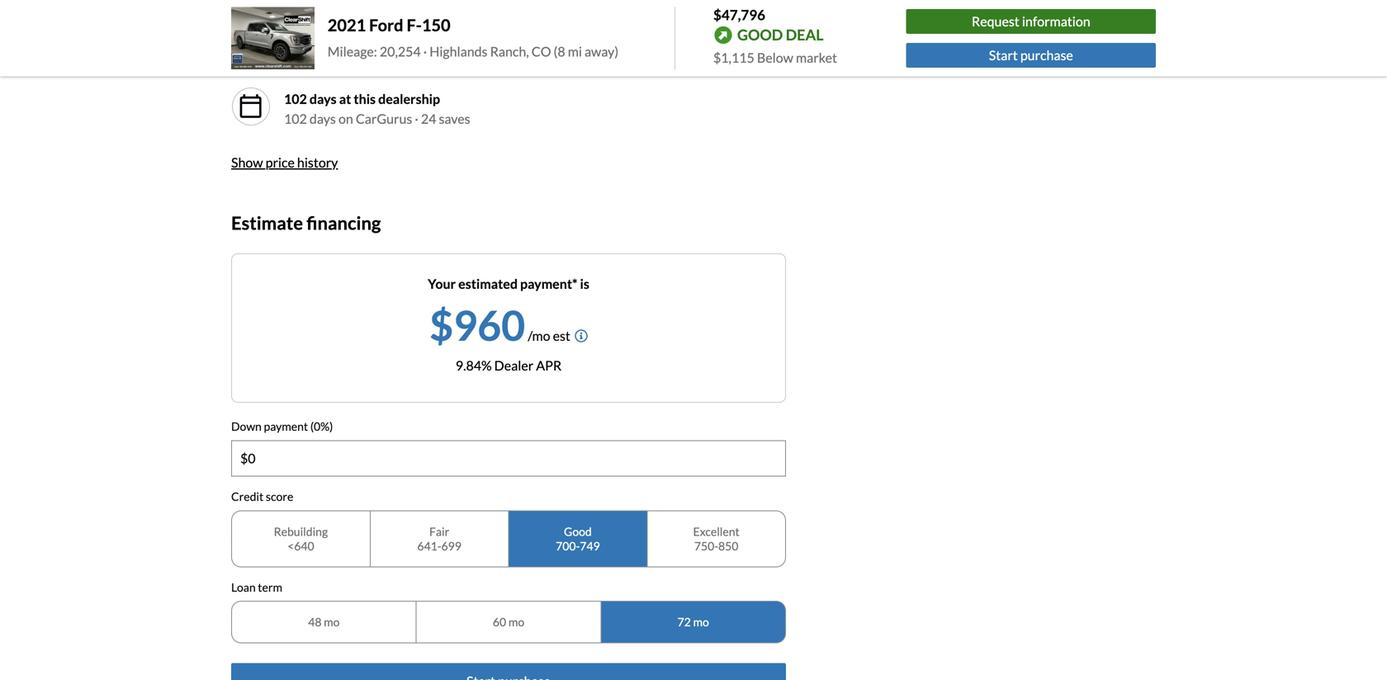 Task type: describe. For each thing, give the bounding box(es) containing it.
60 mo
[[493, 616, 525, 630]]

· inside 102 days at this dealership 102 days on cargurus · 24 saves
[[415, 111, 419, 127]]

fair 641-699
[[417, 525, 462, 553]]

request
[[972, 13, 1020, 29]]

co
[[532, 43, 551, 59]]

loan term
[[231, 581, 283, 595]]

decreased
[[317, 26, 378, 42]]

(8
[[554, 43, 566, 59]]

mi
[[568, 43, 582, 59]]

102 days at this dealership image
[[238, 93, 264, 120]]

rebuilding
[[274, 525, 328, 539]]

9.84% dealer apr
[[456, 358, 562, 374]]

start purchase button
[[907, 43, 1157, 68]]

payment
[[264, 420, 308, 434]]

show price history link
[[231, 154, 338, 170]]

below
[[757, 50, 794, 66]]

f-
[[407, 15, 422, 35]]

2021
[[328, 15, 366, 35]]

20,254
[[380, 43, 421, 59]]

2021 ford f-150 image
[[231, 7, 315, 70]]

on
[[339, 111, 353, 127]]

48
[[308, 616, 322, 630]]

price decreased price went down by $3,953.
[[284, 26, 444, 62]]

· inside 2021 ford f-150 mileage: 20,254 · highlands ranch, co (8 mi away)
[[424, 43, 427, 59]]

$47,796
[[714, 6, 766, 23]]

641-
[[417, 539, 442, 553]]

$1,115
[[714, 50, 755, 66]]

request information button
[[907, 9, 1157, 34]]

credit score
[[231, 490, 294, 504]]

start
[[990, 47, 1018, 63]]

72 mo
[[678, 616, 709, 630]]

estimate
[[231, 212, 303, 234]]

good
[[738, 26, 783, 44]]

purchase
[[1021, 47, 1074, 63]]

deal
[[786, 26, 824, 44]]

699
[[442, 539, 462, 553]]

mo for 48 mo
[[324, 616, 340, 630]]

estimated
[[459, 276, 518, 292]]

payment*
[[520, 276, 578, 292]]

2 price from the top
[[284, 46, 314, 62]]

information
[[1023, 13, 1091, 29]]

rebuilding <640
[[274, 525, 328, 553]]

ranch,
[[490, 43, 529, 59]]

excellent
[[694, 525, 740, 539]]

at
[[339, 91, 351, 107]]

excellent 750-850
[[694, 525, 740, 553]]

est
[[553, 328, 571, 344]]

/mo
[[528, 328, 551, 344]]

term
[[258, 581, 283, 595]]

60
[[493, 616, 507, 630]]

$960
[[430, 300, 526, 350]]

request information
[[972, 13, 1091, 29]]

$960 /mo est
[[430, 300, 571, 350]]



Task type: locate. For each thing, give the bounding box(es) containing it.
good
[[564, 525, 592, 539]]

score
[[266, 490, 294, 504]]

0 horizontal spatial mo
[[324, 616, 340, 630]]

down payment (0%)
[[231, 420, 333, 434]]

down
[[231, 420, 262, 434]]

2 102 from the top
[[284, 111, 307, 127]]

cargurus
[[356, 111, 412, 127]]

72
[[678, 616, 691, 630]]

saves
[[439, 111, 471, 127]]

1 vertical spatial 102
[[284, 111, 307, 127]]

1 horizontal spatial ·
[[424, 43, 427, 59]]

dealership
[[378, 91, 440, 107]]

2021 ford f-150 mileage: 20,254 · highlands ranch, co (8 mi away)
[[328, 15, 619, 59]]

1 vertical spatial ·
[[415, 111, 419, 127]]

credit
[[231, 490, 264, 504]]

this
[[354, 91, 376, 107]]

102 up show price history link
[[284, 111, 307, 127]]

700-
[[556, 539, 580, 553]]

2 horizontal spatial mo
[[694, 616, 709, 630]]

good deal
[[738, 26, 824, 44]]

Down payment (0%) text field
[[232, 442, 786, 476]]

24
[[421, 111, 437, 127]]

price
[[284, 26, 315, 42], [284, 46, 314, 62]]

mo for 72 mo
[[694, 616, 709, 630]]

102 days at this dealership 102 days on cargurus · 24 saves
[[284, 91, 471, 127]]

102
[[284, 91, 307, 107], [284, 111, 307, 127]]

2 days from the top
[[310, 111, 336, 127]]

show
[[231, 154, 263, 170]]

102 days at this dealership image
[[231, 87, 271, 126]]

850
[[719, 539, 739, 553]]

(0%)
[[310, 420, 333, 434]]

price left decreased
[[284, 26, 315, 42]]

by
[[383, 46, 397, 62]]

$1,115 below market
[[714, 50, 838, 66]]

days
[[310, 91, 337, 107], [310, 111, 336, 127]]

start purchase
[[990, 47, 1074, 63]]

down
[[349, 46, 381, 62]]

<640
[[288, 539, 314, 553]]

48 mo
[[308, 616, 340, 630]]

away)
[[585, 43, 619, 59]]

is
[[580, 276, 590, 292]]

$3,953.
[[400, 46, 444, 62]]

1 vertical spatial days
[[310, 111, 336, 127]]

1 price from the top
[[284, 26, 315, 42]]

0 vertical spatial price
[[284, 26, 315, 42]]

show price history
[[231, 154, 338, 170]]

price left the went
[[284, 46, 314, 62]]

9.84%
[[456, 358, 492, 374]]

apr
[[536, 358, 562, 374]]

mo right 72
[[694, 616, 709, 630]]

0 vertical spatial ·
[[424, 43, 427, 59]]

mileage:
[[328, 43, 377, 59]]

0 vertical spatial days
[[310, 91, 337, 107]]

highlands
[[430, 43, 488, 59]]

days left at
[[310, 91, 337, 107]]

estimate financing
[[231, 212, 381, 234]]

info circle image
[[575, 330, 588, 343]]

history
[[297, 154, 338, 170]]

mo for 60 mo
[[509, 616, 525, 630]]

ford
[[369, 15, 404, 35]]

days left on
[[310, 111, 336, 127]]

mo
[[324, 616, 340, 630], [509, 616, 525, 630], [694, 616, 709, 630]]

·
[[424, 43, 427, 59], [415, 111, 419, 127]]

102 right 102 days at this dealership icon
[[284, 91, 307, 107]]

market
[[796, 50, 838, 66]]

0 horizontal spatial ·
[[415, 111, 419, 127]]

750-
[[695, 539, 719, 553]]

3 mo from the left
[[694, 616, 709, 630]]

2 mo from the left
[[509, 616, 525, 630]]

dealer
[[495, 358, 534, 374]]

1 mo from the left
[[324, 616, 340, 630]]

price
[[266, 154, 295, 170]]

mo right the '60'
[[509, 616, 525, 630]]

your
[[428, 276, 456, 292]]

0 vertical spatial 102
[[284, 91, 307, 107]]

· right 20,254 at left
[[424, 43, 427, 59]]

loan
[[231, 581, 256, 595]]

financing
[[307, 212, 381, 234]]

1 102 from the top
[[284, 91, 307, 107]]

went
[[317, 46, 346, 62]]

1 vertical spatial price
[[284, 46, 314, 62]]

1 days from the top
[[310, 91, 337, 107]]

749
[[580, 539, 600, 553]]

1 horizontal spatial mo
[[509, 616, 525, 630]]

150
[[422, 15, 451, 35]]

your estimated payment* is
[[428, 276, 590, 292]]

good 700-749
[[556, 525, 600, 553]]

price decreased image
[[231, 22, 271, 62], [238, 29, 264, 55]]

· left the '24'
[[415, 111, 419, 127]]

fair
[[430, 525, 450, 539]]

mo right 48
[[324, 616, 340, 630]]



Task type: vqa. For each thing, say whether or not it's contained in the screenshot.
"me" for Email
no



